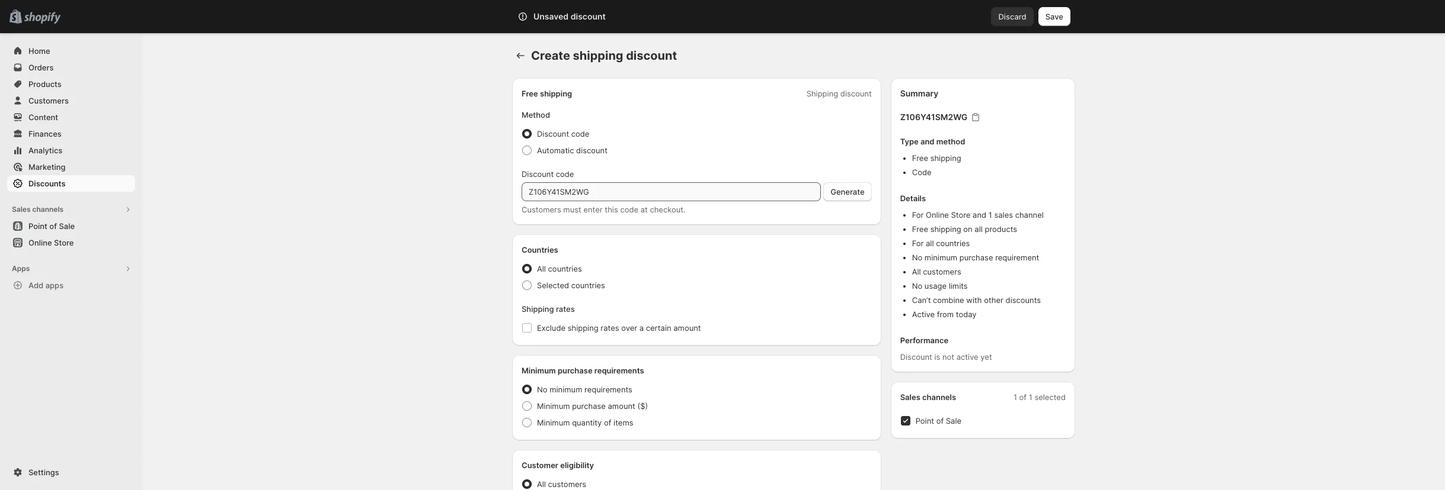 Task type: describe. For each thing, give the bounding box(es) containing it.
online store
[[28, 238, 74, 248]]

analytics link
[[7, 142, 135, 159]]

point of sale inside button
[[28, 222, 75, 231]]

create shipping discount
[[531, 49, 677, 63]]

customers link
[[7, 92, 135, 109]]

free shipping code
[[912, 154, 962, 177]]

point of sale button
[[0, 218, 142, 235]]

shipping for shipping rates
[[522, 305, 554, 314]]

1 vertical spatial discount
[[522, 170, 554, 179]]

discounts link
[[7, 176, 135, 192]]

add
[[28, 281, 43, 291]]

discount for unsaved discount
[[571, 11, 606, 21]]

online inside online store link
[[28, 238, 52, 248]]

all countries
[[537, 264, 582, 274]]

shipping for free shipping code
[[931, 154, 962, 163]]

shipping for exclude shipping rates over a certain amount
[[568, 324, 599, 333]]

customer eligibility
[[522, 461, 594, 471]]

store inside button
[[54, 238, 74, 248]]

for online store and 1 sales channel free shipping on all products for all countries no minimum purchase requirement all customers no usage limits can't combine with other discounts active from today
[[912, 210, 1044, 320]]

1 vertical spatial customers
[[548, 480, 586, 490]]

content link
[[7, 109, 135, 126]]

search
[[570, 12, 596, 21]]

apps
[[45, 281, 64, 291]]

0 vertical spatial rates
[[556, 305, 575, 314]]

sales
[[995, 210, 1013, 220]]

shopify image
[[24, 12, 61, 24]]

minimum quantity of items
[[537, 419, 634, 428]]

all customers
[[537, 480, 586, 490]]

products
[[985, 225, 1017, 234]]

customers inside for online store and 1 sales channel free shipping on all products for all countries no minimum purchase requirement all customers no usage limits can't combine with other discounts active from today
[[923, 267, 962, 277]]

home link
[[7, 43, 135, 59]]

1 horizontal spatial all
[[975, 225, 983, 234]]

shipping for free shipping
[[540, 89, 572, 98]]

exclude
[[537, 324, 566, 333]]

0 vertical spatial no
[[912, 253, 923, 263]]

store inside for online store and 1 sales channel free shipping on all products for all countries no minimum purchase requirement all customers no usage limits can't combine with other discounts active from today
[[951, 210, 971, 220]]

free inside for online store and 1 sales channel free shipping on all products for all countries no minimum purchase requirement all customers no usage limits can't combine with other discounts active from today
[[912, 225, 928, 234]]

over
[[621, 324, 637, 333]]

purchase for requirements
[[558, 366, 593, 376]]

yet
[[981, 353, 992, 362]]

($)
[[638, 402, 648, 411]]

generate button
[[824, 183, 872, 202]]

minimum for minimum purchase amount ($)
[[537, 402, 570, 411]]

1 of 1 selected
[[1014, 393, 1066, 403]]

no minimum requirements
[[537, 385, 633, 395]]

and inside for online store and 1 sales channel free shipping on all products for all countries no minimum purchase requirement all customers no usage limits can't combine with other discounts active from today
[[973, 210, 987, 220]]

code
[[912, 168, 932, 177]]

add apps
[[28, 281, 64, 291]]

details
[[900, 194, 926, 203]]

sales inside button
[[12, 205, 31, 214]]

sales channels inside button
[[12, 205, 64, 214]]

finances link
[[7, 126, 135, 142]]

type and method
[[900, 137, 965, 146]]

Discount code text field
[[522, 183, 821, 202]]

free for free shipping
[[522, 89, 538, 98]]

content
[[28, 113, 58, 122]]

1 vertical spatial point of sale
[[916, 417, 962, 426]]

countries for all countries
[[548, 264, 582, 274]]

online inside for online store and 1 sales channel free shipping on all products for all countries no minimum purchase requirement all customers no usage limits can't combine with other discounts active from today
[[926, 210, 949, 220]]

1 vertical spatial sales channels
[[900, 393, 956, 403]]

selected
[[1035, 393, 1066, 403]]

apps
[[12, 264, 30, 273]]

automatic discount
[[537, 146, 608, 155]]

point inside button
[[28, 222, 47, 231]]

limits
[[949, 282, 968, 291]]

1 vertical spatial sale
[[946, 417, 962, 426]]

minimum purchase requirements
[[522, 366, 644, 376]]

online store link
[[7, 235, 135, 251]]

unsaved discount
[[534, 11, 606, 21]]

2 vertical spatial discount
[[900, 353, 933, 362]]

marketing
[[28, 162, 66, 172]]

add apps button
[[7, 277, 135, 294]]

2 vertical spatial code
[[620, 205, 639, 215]]

discount for shipping discount
[[841, 89, 872, 98]]

channel
[[1015, 210, 1044, 220]]

apps button
[[7, 261, 135, 277]]

generate
[[831, 187, 865, 197]]

0 horizontal spatial amount
[[608, 402, 635, 411]]

0 vertical spatial discount code
[[537, 129, 590, 139]]

point of sale link
[[7, 218, 135, 235]]

0 vertical spatial and
[[921, 137, 935, 146]]

2 for from the top
[[912, 239, 924, 248]]

requirement
[[996, 253, 1040, 263]]

minimum inside for online store and 1 sales channel free shipping on all products for all countries no minimum purchase requirement all customers no usage limits can't combine with other discounts active from today
[[925, 253, 958, 263]]

method
[[937, 137, 965, 146]]

sale inside button
[[59, 222, 75, 231]]

countries
[[522, 245, 558, 255]]

marketing link
[[7, 159, 135, 176]]

discount is not active yet
[[900, 353, 992, 362]]

z106y41sm2wg
[[900, 112, 968, 122]]

customer
[[522, 461, 559, 471]]

customers must enter this code at checkout.
[[522, 205, 686, 215]]

quantity
[[572, 419, 602, 428]]

settings link
[[7, 465, 135, 481]]

usage
[[925, 282, 947, 291]]

minimum purchase amount ($)
[[537, 402, 648, 411]]

1 vertical spatial sales
[[900, 393, 921, 403]]

active
[[912, 310, 935, 320]]

orders
[[28, 63, 54, 72]]

on
[[964, 225, 973, 234]]

products link
[[7, 76, 135, 92]]

create
[[531, 49, 570, 63]]



Task type: vqa. For each thing, say whether or not it's contained in the screenshot.
"($)"
yes



Task type: locate. For each thing, give the bounding box(es) containing it.
discount up automatic
[[537, 129, 569, 139]]

discount down performance
[[900, 353, 933, 362]]

2 vertical spatial purchase
[[572, 402, 606, 411]]

0 vertical spatial amount
[[674, 324, 701, 333]]

1 vertical spatial and
[[973, 210, 987, 220]]

active
[[957, 353, 979, 362]]

countries for selected countries
[[571, 281, 605, 291]]

0 vertical spatial all
[[975, 225, 983, 234]]

1 vertical spatial minimum
[[537, 402, 570, 411]]

enter
[[584, 205, 603, 215]]

1 inside for online store and 1 sales channel free shipping on all products for all countries no minimum purchase requirement all customers no usage limits can't combine with other discounts active from today
[[989, 210, 992, 220]]

channels down is
[[923, 393, 956, 403]]

1 vertical spatial amount
[[608, 402, 635, 411]]

countries up the selected countries
[[548, 264, 582, 274]]

discount code
[[537, 129, 590, 139], [522, 170, 574, 179]]

shipping down search
[[573, 49, 623, 63]]

0 horizontal spatial online
[[28, 238, 52, 248]]

customers up the "usage" at bottom right
[[923, 267, 962, 277]]

1
[[989, 210, 992, 220], [1014, 393, 1017, 403], [1029, 393, 1033, 403]]

all up the "usage" at bottom right
[[926, 239, 934, 248]]

code left at at left top
[[620, 205, 639, 215]]

2 vertical spatial no
[[537, 385, 548, 395]]

store
[[951, 210, 971, 220], [54, 238, 74, 248]]

0 horizontal spatial minimum
[[550, 385, 582, 395]]

1 vertical spatial channels
[[923, 393, 956, 403]]

0 vertical spatial sale
[[59, 222, 75, 231]]

0 vertical spatial online
[[926, 210, 949, 220]]

0 vertical spatial minimum
[[925, 253, 958, 263]]

sales
[[12, 205, 31, 214], [900, 393, 921, 403]]

store up on
[[951, 210, 971, 220]]

all for all countries
[[537, 264, 546, 274]]

0 vertical spatial shipping
[[807, 89, 838, 98]]

0 vertical spatial channels
[[32, 205, 64, 214]]

customers
[[923, 267, 962, 277], [548, 480, 586, 490]]

channels
[[32, 205, 64, 214], [923, 393, 956, 403]]

0 horizontal spatial store
[[54, 238, 74, 248]]

selected countries
[[537, 281, 605, 291]]

1 horizontal spatial sale
[[946, 417, 962, 426]]

sales channels
[[12, 205, 64, 214], [900, 393, 956, 403]]

all
[[537, 264, 546, 274], [912, 267, 921, 277], [537, 480, 546, 490]]

online up apps
[[28, 238, 52, 248]]

shipping right exclude
[[568, 324, 599, 333]]

0 vertical spatial discount
[[537, 129, 569, 139]]

online store button
[[0, 235, 142, 251]]

1 horizontal spatial minimum
[[925, 253, 958, 263]]

minimum up the "usage" at bottom right
[[925, 253, 958, 263]]

1 horizontal spatial online
[[926, 210, 949, 220]]

shipping
[[573, 49, 623, 63], [540, 89, 572, 98], [931, 154, 962, 163], [931, 225, 962, 234], [568, 324, 599, 333]]

customers down products
[[28, 96, 69, 106]]

2 horizontal spatial 1
[[1029, 393, 1033, 403]]

0 horizontal spatial all
[[926, 239, 934, 248]]

search button
[[551, 7, 895, 26]]

minimum left quantity
[[537, 419, 570, 428]]

free down details
[[912, 225, 928, 234]]

discount for automatic discount
[[576, 146, 608, 155]]

summary
[[900, 88, 939, 98]]

free
[[522, 89, 538, 98], [912, 154, 928, 163], [912, 225, 928, 234]]

free up code
[[912, 154, 928, 163]]

1 vertical spatial all
[[926, 239, 934, 248]]

all inside for online store and 1 sales channel free shipping on all products for all countries no minimum purchase requirement all customers no usage limits can't combine with other discounts active from today
[[912, 267, 921, 277]]

online
[[926, 210, 949, 220], [28, 238, 52, 248]]

orders link
[[7, 59, 135, 76]]

and
[[921, 137, 935, 146], [973, 210, 987, 220]]

1 vertical spatial online
[[28, 238, 52, 248]]

all
[[975, 225, 983, 234], [926, 239, 934, 248]]

shipping down method
[[931, 154, 962, 163]]

items
[[614, 419, 634, 428]]

minimum for minimum quantity of items
[[537, 419, 570, 428]]

is
[[935, 353, 941, 362]]

settings
[[28, 468, 59, 478]]

shipping up the method
[[540, 89, 572, 98]]

sale
[[59, 222, 75, 231], [946, 417, 962, 426]]

sales channels down discounts
[[12, 205, 64, 214]]

1 vertical spatial countries
[[548, 264, 582, 274]]

0 vertical spatial customers
[[923, 267, 962, 277]]

1 vertical spatial purchase
[[558, 366, 593, 376]]

0 horizontal spatial customers
[[548, 480, 586, 490]]

0 vertical spatial free
[[522, 89, 538, 98]]

0 horizontal spatial sales channels
[[12, 205, 64, 214]]

free for free shipping code
[[912, 154, 928, 163]]

1 horizontal spatial customers
[[522, 205, 561, 215]]

finances
[[28, 129, 62, 139]]

free up the method
[[522, 89, 538, 98]]

point
[[28, 222, 47, 231], [916, 417, 934, 426]]

0 vertical spatial point
[[28, 222, 47, 231]]

requirements for no minimum requirements
[[585, 385, 633, 395]]

discount down automatic
[[522, 170, 554, 179]]

1 horizontal spatial point of sale
[[916, 417, 962, 426]]

1 horizontal spatial 1
[[1014, 393, 1017, 403]]

0 horizontal spatial point of sale
[[28, 222, 75, 231]]

2 vertical spatial minimum
[[537, 419, 570, 428]]

channels inside sales channels button
[[32, 205, 64, 214]]

1 horizontal spatial channels
[[923, 393, 956, 403]]

minimum
[[522, 366, 556, 376], [537, 402, 570, 411], [537, 419, 570, 428]]

0 vertical spatial sales channels
[[12, 205, 64, 214]]

home
[[28, 46, 50, 56]]

0 horizontal spatial and
[[921, 137, 935, 146]]

discount
[[571, 11, 606, 21], [626, 49, 677, 63], [841, 89, 872, 98], [576, 146, 608, 155]]

0 vertical spatial sales
[[12, 205, 31, 214]]

all right on
[[975, 225, 983, 234]]

at
[[641, 205, 648, 215]]

2 vertical spatial countries
[[571, 281, 605, 291]]

channels down discounts
[[32, 205, 64, 214]]

shipping discount
[[807, 89, 872, 98]]

purchase up quantity
[[572, 402, 606, 411]]

minimum down the no minimum requirements
[[537, 402, 570, 411]]

purchase inside for online store and 1 sales channel free shipping on all products for all countries no minimum purchase requirement all customers no usage limits can't combine with other discounts active from today
[[960, 253, 993, 263]]

1 vertical spatial free
[[912, 154, 928, 163]]

requirements up the no minimum requirements
[[595, 366, 644, 376]]

sales down discount is not active yet
[[900, 393, 921, 403]]

today
[[956, 310, 977, 320]]

minimum down exclude
[[522, 366, 556, 376]]

1 horizontal spatial and
[[973, 210, 987, 220]]

customers down customer eligibility at the left
[[548, 480, 586, 490]]

discounts
[[1006, 296, 1041, 305]]

purchase up the no minimum requirements
[[558, 366, 593, 376]]

not
[[943, 353, 955, 362]]

rates left over
[[601, 324, 619, 333]]

and left sales
[[973, 210, 987, 220]]

0 horizontal spatial point
[[28, 222, 47, 231]]

1 vertical spatial point
[[916, 417, 934, 426]]

must
[[563, 205, 581, 215]]

checkout.
[[650, 205, 686, 215]]

0 vertical spatial store
[[951, 210, 971, 220]]

customers for customers must enter this code at checkout.
[[522, 205, 561, 215]]

selected
[[537, 281, 569, 291]]

type
[[900, 137, 919, 146]]

amount up items
[[608, 402, 635, 411]]

unsaved
[[534, 11, 569, 21]]

minimum
[[925, 253, 958, 263], [550, 385, 582, 395]]

requirements for minimum purchase requirements
[[595, 366, 644, 376]]

no
[[912, 253, 923, 263], [912, 282, 923, 291], [537, 385, 548, 395]]

1 vertical spatial requirements
[[585, 385, 633, 395]]

1 vertical spatial customers
[[522, 205, 561, 215]]

0 horizontal spatial rates
[[556, 305, 575, 314]]

1 vertical spatial code
[[556, 170, 574, 179]]

minimum down minimum purchase requirements
[[550, 385, 582, 395]]

1 for from the top
[[912, 210, 924, 220]]

sales down discounts
[[12, 205, 31, 214]]

sales channels down is
[[900, 393, 956, 403]]

shipping for create shipping discount
[[573, 49, 623, 63]]

0 vertical spatial for
[[912, 210, 924, 220]]

all for all customers
[[537, 480, 546, 490]]

shipping rates
[[522, 305, 575, 314]]

0 vertical spatial minimum
[[522, 366, 556, 376]]

code up automatic discount
[[571, 129, 590, 139]]

0 vertical spatial purchase
[[960, 253, 993, 263]]

this
[[605, 205, 618, 215]]

0 horizontal spatial customers
[[28, 96, 69, 106]]

a
[[640, 324, 644, 333]]

1 horizontal spatial rates
[[601, 324, 619, 333]]

0 vertical spatial countries
[[936, 239, 970, 248]]

1 vertical spatial store
[[54, 238, 74, 248]]

customers for customers
[[28, 96, 69, 106]]

purchase down on
[[960, 253, 993, 263]]

1 vertical spatial shipping
[[522, 305, 554, 314]]

minimum for minimum purchase requirements
[[522, 366, 556, 376]]

code down automatic discount
[[556, 170, 574, 179]]

save
[[1046, 12, 1064, 21]]

discount code up automatic
[[537, 129, 590, 139]]

all up can't
[[912, 267, 921, 277]]

1 vertical spatial rates
[[601, 324, 619, 333]]

1 horizontal spatial point
[[916, 417, 934, 426]]

method
[[522, 110, 550, 120]]

purchase
[[960, 253, 993, 263], [558, 366, 593, 376], [572, 402, 606, 411]]

eligibility
[[560, 461, 594, 471]]

code
[[571, 129, 590, 139], [556, 170, 574, 179], [620, 205, 639, 215]]

of inside point of sale link
[[49, 222, 57, 231]]

certain
[[646, 324, 672, 333]]

point of sale
[[28, 222, 75, 231], [916, 417, 962, 426]]

0 vertical spatial point of sale
[[28, 222, 75, 231]]

free inside free shipping code
[[912, 154, 928, 163]]

shipping left on
[[931, 225, 962, 234]]

0 horizontal spatial 1
[[989, 210, 992, 220]]

0 horizontal spatial shipping
[[522, 305, 554, 314]]

0 horizontal spatial channels
[[32, 205, 64, 214]]

sales channels button
[[7, 202, 135, 218]]

save button
[[1039, 7, 1071, 26]]

purchase for amount
[[572, 402, 606, 411]]

combine
[[933, 296, 964, 305]]

and right type
[[921, 137, 935, 146]]

1 horizontal spatial amount
[[674, 324, 701, 333]]

shipping inside free shipping code
[[931, 154, 962, 163]]

performance
[[900, 336, 949, 346]]

all down countries
[[537, 264, 546, 274]]

1 vertical spatial for
[[912, 239, 924, 248]]

products
[[28, 79, 62, 89]]

amount right certain
[[674, 324, 701, 333]]

1 vertical spatial minimum
[[550, 385, 582, 395]]

discount code down automatic
[[522, 170, 574, 179]]

0 horizontal spatial sale
[[59, 222, 75, 231]]

customers left must
[[522, 205, 561, 215]]

store down the point of sale button
[[54, 238, 74, 248]]

0 vertical spatial requirements
[[595, 366, 644, 376]]

rates up exclude
[[556, 305, 575, 314]]

1 horizontal spatial shipping
[[807, 89, 838, 98]]

1 vertical spatial no
[[912, 282, 923, 291]]

1 horizontal spatial sales channels
[[900, 393, 956, 403]]

countries inside for online store and 1 sales channel free shipping on all products for all countries no minimum purchase requirement all customers no usage limits can't combine with other discounts active from today
[[936, 239, 970, 248]]

0 horizontal spatial sales
[[12, 205, 31, 214]]

exclude shipping rates over a certain amount
[[537, 324, 701, 333]]

0 vertical spatial customers
[[28, 96, 69, 106]]

online down details
[[926, 210, 949, 220]]

can't
[[912, 296, 931, 305]]

1 horizontal spatial customers
[[923, 267, 962, 277]]

countries down all countries
[[571, 281, 605, 291]]

1 horizontal spatial store
[[951, 210, 971, 220]]

with
[[967, 296, 982, 305]]

0 vertical spatial code
[[571, 129, 590, 139]]

1 horizontal spatial sales
[[900, 393, 921, 403]]

shipping
[[807, 89, 838, 98], [522, 305, 554, 314]]

all down customer
[[537, 480, 546, 490]]

from
[[937, 310, 954, 320]]

free shipping
[[522, 89, 572, 98]]

requirements up minimum purchase amount ($)
[[585, 385, 633, 395]]

discounts
[[28, 179, 65, 189]]

analytics
[[28, 146, 62, 155]]

countries down on
[[936, 239, 970, 248]]

discard button
[[992, 7, 1034, 26]]

2 vertical spatial free
[[912, 225, 928, 234]]

shipping inside for online store and 1 sales channel free shipping on all products for all countries no minimum purchase requirement all customers no usage limits can't combine with other discounts active from today
[[931, 225, 962, 234]]

other
[[984, 296, 1004, 305]]

discard
[[999, 12, 1027, 21]]

automatic
[[537, 146, 574, 155]]

1 vertical spatial discount code
[[522, 170, 574, 179]]

shipping for shipping discount
[[807, 89, 838, 98]]



